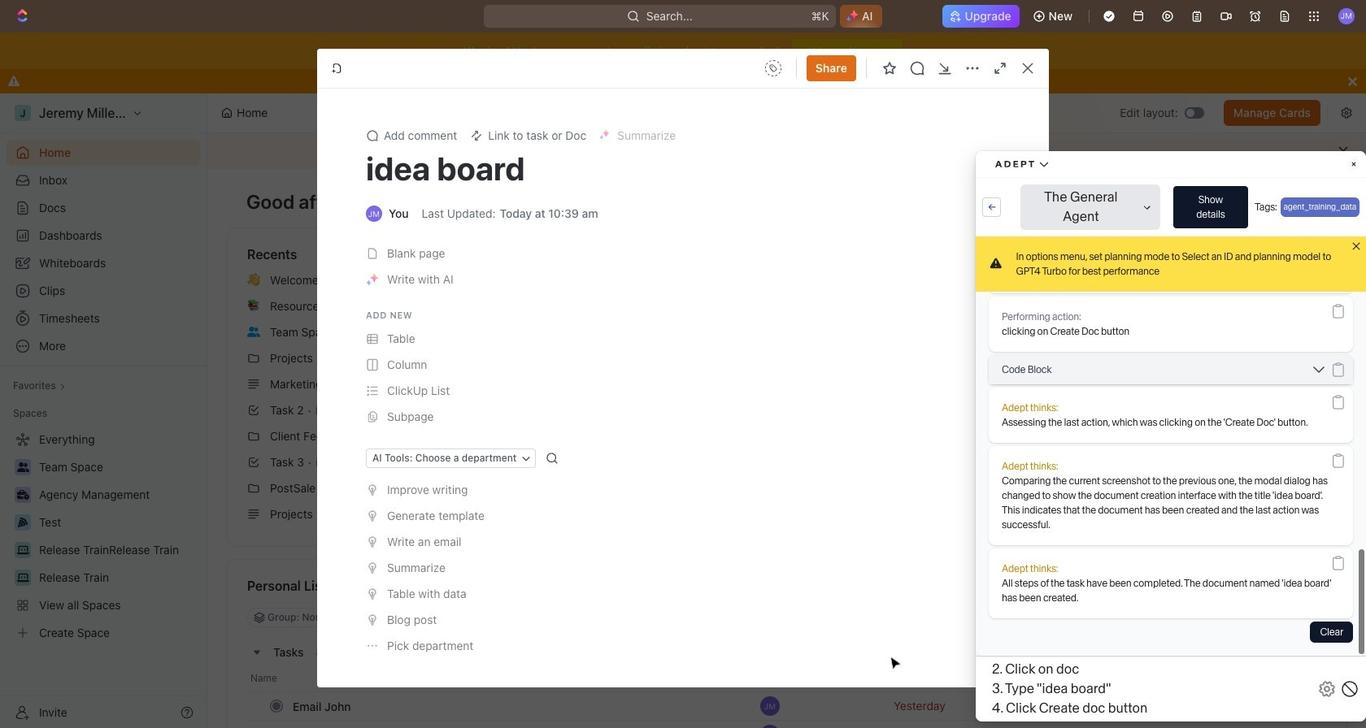 Task type: vqa. For each thing, say whether or not it's contained in the screenshot.
• in create slide deck • in Meeting prep
no



Task type: describe. For each thing, give the bounding box(es) containing it.
tree inside sidebar navigation
[[7, 427, 200, 647]]



Task type: locate. For each thing, give the bounding box(es) containing it.
dropdown menu image
[[760, 55, 786, 81]]

Search tasks... text field
[[1100, 606, 1262, 630]]

tree
[[7, 427, 200, 647]]

alert
[[207, 133, 1367, 169]]

sidebar navigation
[[0, 94, 207, 729]]

user group image
[[247, 327, 260, 337]]



